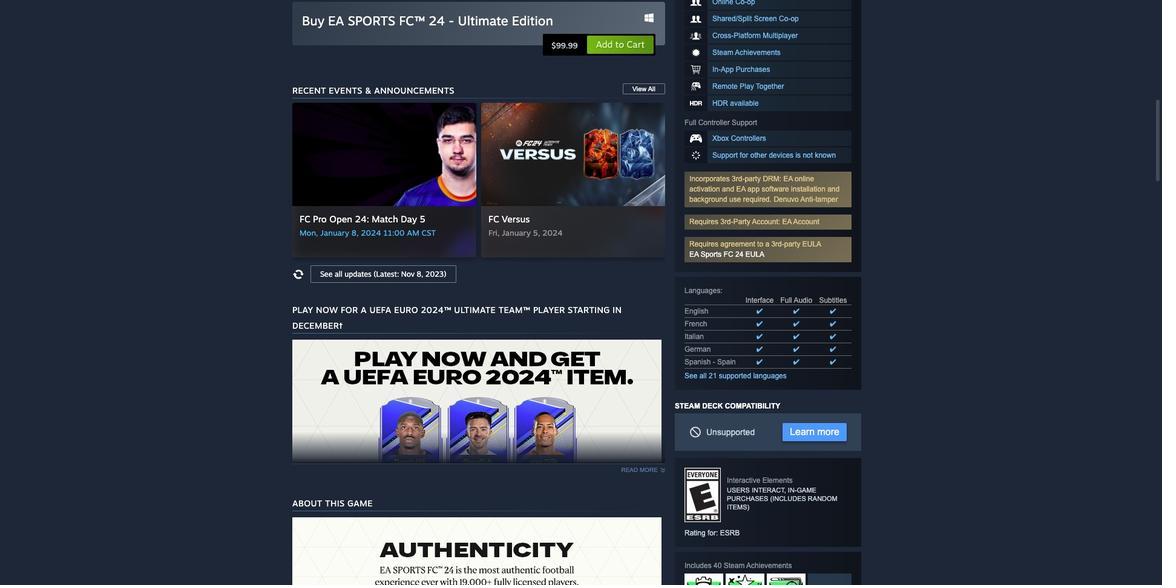 Task type: describe. For each thing, give the bounding box(es) containing it.
view all link
[[623, 84, 665, 94]]

interactive
[[727, 477, 760, 485]]

all for 21
[[699, 372, 707, 381]]

edition
[[512, 13, 553, 28]]

3rd- inside requires agreement to a 3rd-party eula ea sports fc 24 eula
[[771, 240, 784, 249]]

read more
[[621, 467, 658, 474]]

ea sports fc 24 eula link
[[689, 251, 764, 259]]

buy ea sports fc™ 24 - ultimate edition
[[302, 13, 553, 28]]

languages
[[685, 287, 720, 295]]

steam for steam achievements
[[712, 48, 733, 57]]

requires 3rd-party account: ea account
[[689, 218, 821, 226]]

app
[[721, 65, 734, 74]]

read
[[621, 467, 638, 474]]

in
[[613, 305, 622, 315]]

announcements
[[374, 85, 454, 96]]

spanish - spain
[[685, 358, 736, 367]]

full audio
[[780, 297, 812, 305]]

users
[[727, 487, 750, 494]]

starting
[[568, 305, 610, 315]]

hdr available link
[[685, 96, 852, 111]]

support for other devices is not known
[[712, 151, 836, 160]]

0 horizontal spatial game
[[347, 499, 373, 509]]

languages :
[[685, 287, 723, 295]]

0 vertical spatial ultimate
[[458, 13, 508, 28]]

co-
[[779, 15, 791, 23]]

remote play together link
[[685, 79, 852, 94]]

uefa
[[369, 305, 391, 315]]

full for full controller support
[[685, 119, 696, 127]]

purchases inside in-app purchases link
[[736, 65, 770, 74]]

steam deck compatibility
[[675, 402, 780, 411]]

interact,
[[752, 487, 786, 494]]

multiplayer
[[763, 31, 798, 40]]

december†
[[292, 321, 343, 331]]

open
[[329, 214, 352, 225]]

24:
[[355, 214, 369, 225]]

see all 21 supported languages
[[685, 372, 787, 381]]

match
[[372, 214, 398, 225]]

all for updates
[[335, 270, 342, 279]]

play now for a uefa euro 2024™ ultimate team™ player starting in december†
[[292, 305, 622, 331]]

xbox
[[712, 134, 729, 143]]

recent events & announcements
[[292, 85, 454, 96]]

1 vertical spatial achievements
[[746, 562, 792, 571]]

fc pro open 24: match day 5
[[300, 214, 425, 225]]

tamper
[[815, 195, 838, 204]]

1 horizontal spatial eula
[[802, 240, 821, 249]]

&
[[365, 85, 372, 96]]

defensive masterclass image
[[685, 574, 723, 586]]

see all updates (latest: nov 8, 2023)
[[320, 270, 446, 279]]

all
[[648, 85, 655, 93]]

in- inside interactive elements users interact, in-game purchases (includes random items)
[[788, 487, 797, 494]]

am
[[407, 228, 419, 238]]

cross-platform multiplayer link
[[685, 28, 852, 44]]

add
[[596, 39, 613, 50]]

requires for requires 3rd-party account: ea account
[[689, 218, 718, 226]]

german
[[685, 346, 711, 354]]

random
[[808, 496, 838, 503]]

languages
[[753, 372, 787, 381]]

ea up use
[[736, 185, 746, 194]]

op
[[791, 15, 799, 23]]

(latest:
[[374, 270, 399, 279]]

unsupported
[[706, 428, 755, 438]]

shared/split
[[712, 15, 752, 23]]

welcome to the big leagues! image
[[726, 574, 764, 586]]

0 horizontal spatial -
[[449, 13, 454, 28]]

about
[[292, 499, 322, 509]]

cst
[[422, 228, 436, 238]]

italian
[[685, 333, 704, 341]]

known
[[815, 151, 836, 160]]

for:
[[708, 530, 718, 538]]

is
[[796, 151, 801, 160]]

support for other devices is not known link
[[685, 148, 852, 163]]

interactive elements users interact, in-game purchases (includes random items)
[[727, 477, 838, 511]]

fc™
[[399, 13, 425, 28]]

nov
[[401, 270, 415, 279]]

0 vertical spatial 8,
[[352, 228, 359, 238]]

other
[[750, 151, 767, 160]]

anti-
[[800, 195, 815, 204]]

shared/split screen co-op link
[[685, 11, 852, 27]]

purchases inside interactive elements users interact, in-game purchases (includes random items)
[[727, 496, 768, 503]]

pro
[[313, 214, 327, 225]]

(includes
[[770, 496, 806, 503]]

recent
[[292, 85, 326, 96]]

game inside interactive elements users interact, in-game purchases (includes random items)
[[797, 487, 816, 494]]

shared/split screen co-op
[[712, 15, 799, 23]]

2024 for versus
[[542, 228, 563, 238]]

0 horizontal spatial 24
[[429, 13, 445, 28]]

add to cart link
[[586, 35, 654, 54]]

xbox controllers
[[712, 134, 766, 143]]

remote
[[712, 82, 738, 91]]

24 inside requires agreement to a 3rd-party eula ea sports fc 24 eula
[[735, 251, 743, 259]]

about this game
[[292, 499, 373, 509]]

ea right 'drm:'
[[783, 175, 793, 183]]

compatibility
[[725, 402, 780, 411]]

online
[[795, 175, 814, 183]]

mon, january 8, 2024
[[300, 228, 381, 238]]

requires agreement to a 3rd-party eula ea sports fc 24 eula
[[689, 240, 821, 259]]

versus
[[502, 214, 530, 225]]

ea inside requires agreement to a 3rd-party eula ea sports fc 24 eula
[[689, 251, 699, 259]]

learn
[[790, 427, 815, 438]]

deck
[[702, 402, 723, 411]]

day
[[401, 214, 417, 225]]

1 vertical spatial eula
[[745, 251, 764, 259]]

fc for fc versus
[[488, 214, 499, 225]]

account: ea
[[752, 218, 792, 226]]



Task type: vqa. For each thing, say whether or not it's contained in the screenshot.
the little nightmares LINK at bottom right
no



Task type: locate. For each thing, give the bounding box(es) containing it.
3rd- for party
[[720, 218, 733, 226]]

eula down agreement
[[745, 251, 764, 259]]

support inside support for other devices is not known link
[[712, 151, 738, 160]]

achievements up bullseye image
[[746, 562, 792, 571]]

achievements
[[735, 48, 781, 57], [746, 562, 792, 571]]

fri,
[[488, 228, 500, 238]]

support
[[732, 119, 757, 127], [712, 151, 738, 160]]

0 vertical spatial steam
[[712, 48, 733, 57]]

1 vertical spatial for
[[341, 305, 358, 315]]

party inside requires agreement to a 3rd-party eula ea sports fc 24 eula
[[784, 240, 800, 249]]

rating
[[685, 530, 706, 538]]

0 vertical spatial -
[[449, 13, 454, 28]]

in-app purchases
[[712, 65, 770, 74]]

full for full audio
[[780, 297, 792, 305]]

1 vertical spatial support
[[712, 151, 738, 160]]

fc up fri,
[[488, 214, 499, 225]]

1 horizontal spatial a
[[765, 240, 769, 249]]

hdr available
[[712, 99, 759, 108]]

2 january from the left
[[502, 228, 531, 238]]

ultimate
[[458, 13, 508, 28], [454, 305, 496, 315]]

8, right nov
[[417, 270, 423, 279]]

1 vertical spatial purchases
[[727, 496, 768, 503]]

requires down background at the right top
[[689, 218, 718, 226]]

1 requires from the top
[[689, 218, 718, 226]]

1 vertical spatial 3rd-
[[720, 218, 733, 226]]

24 right fc™ at the left top of page
[[429, 13, 445, 28]]

0 vertical spatial play
[[740, 82, 754, 91]]

1 vertical spatial in-
[[788, 487, 797, 494]]

1 horizontal spatial party
[[784, 240, 800, 249]]

account
[[793, 218, 819, 226]]

steam right "40"
[[724, 562, 745, 571]]

sports
[[701, 251, 722, 259]]

all left updates
[[335, 270, 342, 279]]

party
[[745, 175, 761, 183], [784, 240, 800, 249]]

fc for fc pro open 24: match day 5
[[300, 214, 310, 225]]

play
[[740, 82, 754, 91], [292, 305, 313, 315]]

activation
[[689, 185, 720, 194]]

includes
[[685, 562, 712, 571]]

2 requires from the top
[[689, 240, 718, 249]]

1 vertical spatial ultimate
[[454, 305, 496, 315]]

not
[[803, 151, 813, 160]]

1 horizontal spatial -
[[713, 358, 715, 367]]

view
[[632, 85, 647, 93]]

bullseye image
[[767, 574, 806, 586]]

ultimate right 2024™
[[454, 305, 496, 315]]

in- up remote
[[712, 65, 721, 74]]

1 and from the left
[[722, 185, 734, 194]]

1 vertical spatial 24
[[735, 251, 743, 259]]

purchases up remote play together
[[736, 65, 770, 74]]

cross-
[[712, 31, 734, 40]]

2024
[[361, 228, 381, 238], [542, 228, 563, 238]]

play up "available"
[[740, 82, 754, 91]]

support up controllers
[[732, 119, 757, 127]]

1 2024 from the left
[[361, 228, 381, 238]]

french
[[685, 320, 707, 329]]

0 vertical spatial requires
[[689, 218, 718, 226]]

- left spain on the right of the page
[[713, 358, 715, 367]]

party down "account"
[[784, 240, 800, 249]]

0 horizontal spatial in-
[[712, 65, 721, 74]]

see for see all 21 supported languages
[[685, 372, 697, 381]]

0 vertical spatial to
[[615, 39, 624, 50]]

xbox controllers link
[[685, 131, 852, 146]]

achievements down cross-platform multiplayer
[[735, 48, 781, 57]]

1 january from the left
[[320, 228, 349, 238]]

0 vertical spatial game
[[797, 487, 816, 494]]

5
[[420, 214, 425, 225]]

0 horizontal spatial full
[[685, 119, 696, 127]]

party up app
[[745, 175, 761, 183]]

january for versus
[[502, 228, 531, 238]]

a left uefa
[[361, 305, 367, 315]]

2024 down fc pro open 24: match day 5
[[361, 228, 381, 238]]

fc inside requires agreement to a 3rd-party eula ea sports fc 24 eula
[[724, 251, 733, 259]]

2023)
[[425, 270, 446, 279]]

0 horizontal spatial fc
[[300, 214, 310, 225]]

steam achievements link
[[685, 45, 852, 61]]

background
[[689, 195, 727, 204]]

a for uefa
[[361, 305, 367, 315]]

0 horizontal spatial to
[[615, 39, 624, 50]]

events
[[329, 85, 362, 96]]

fc down agreement
[[724, 251, 733, 259]]

$99.99
[[552, 41, 578, 50]]

january down versus
[[502, 228, 531, 238]]

1 vertical spatial to
[[757, 240, 763, 249]]

includes 40 steam achievements
[[685, 562, 792, 571]]

full
[[685, 119, 696, 127], [780, 297, 792, 305]]

:
[[720, 287, 723, 295]]

3rd- up use
[[732, 175, 745, 183]]

available
[[730, 99, 759, 108]]

devices
[[769, 151, 794, 160]]

1 horizontal spatial in-
[[788, 487, 797, 494]]

sports
[[348, 13, 395, 28]]

1 vertical spatial party
[[784, 240, 800, 249]]

2 2024 from the left
[[542, 228, 563, 238]]

for inside play now for a uefa euro 2024™ ultimate team™ player starting in december†
[[341, 305, 358, 315]]

1 vertical spatial game
[[347, 499, 373, 509]]

purchases down the users at the right of page
[[727, 496, 768, 503]]

1 horizontal spatial 24
[[735, 251, 743, 259]]

requires for requires agreement to a 3rd-party eula ea sports fc 24 eula
[[689, 240, 718, 249]]

- right fc™ at the left top of page
[[449, 13, 454, 28]]

2024 for pro
[[361, 228, 381, 238]]

january
[[320, 228, 349, 238], [502, 228, 531, 238]]

1 vertical spatial steam
[[675, 402, 700, 411]]

more
[[817, 427, 839, 438]]

ea left sports at the right of the page
[[689, 251, 699, 259]]

1 horizontal spatial full
[[780, 297, 792, 305]]

a inside requires agreement to a 3rd-party eula ea sports fc 24 eula
[[765, 240, 769, 249]]

0 horizontal spatial party
[[745, 175, 761, 183]]

game right this
[[347, 499, 373, 509]]

0 horizontal spatial january
[[320, 228, 349, 238]]

0 vertical spatial all
[[335, 270, 342, 279]]

2 vertical spatial steam
[[724, 562, 745, 571]]

a inside play now for a uefa euro 2024™ ultimate team™ player starting in december†
[[361, 305, 367, 315]]

1 horizontal spatial fc
[[488, 214, 499, 225]]

0 vertical spatial purchases
[[736, 65, 770, 74]]

0 horizontal spatial play
[[292, 305, 313, 315]]

january down 'open'
[[320, 228, 349, 238]]

learn more link
[[783, 424, 847, 442]]

eula down "account"
[[802, 240, 821, 249]]

1 vertical spatial requires
[[689, 240, 718, 249]]

full left controller
[[685, 119, 696, 127]]

0 horizontal spatial 8,
[[352, 228, 359, 238]]

requires up sports at the right of the page
[[689, 240, 718, 249]]

a
[[765, 240, 769, 249], [361, 305, 367, 315]]

elements
[[762, 477, 793, 485]]

and up the tamper
[[827, 185, 840, 194]]

2 and from the left
[[827, 185, 840, 194]]

play inside play now for a uefa euro 2024™ ultimate team™ player starting in december†
[[292, 305, 313, 315]]

hdr
[[712, 99, 728, 108]]

0 vertical spatial in-
[[712, 65, 721, 74]]

january for pro
[[320, 228, 349, 238]]

euro
[[394, 305, 418, 315]]

✔
[[757, 307, 763, 316], [793, 307, 799, 316], [830, 307, 836, 316], [757, 320, 763, 329], [793, 320, 799, 329], [830, 320, 836, 329], [757, 333, 763, 341], [793, 333, 799, 341], [830, 333, 836, 341], [757, 346, 763, 354], [793, 346, 799, 354], [830, 346, 836, 354], [757, 358, 763, 367], [793, 358, 799, 367], [830, 358, 836, 367]]

supported
[[719, 372, 751, 381]]

3rd- for party
[[732, 175, 745, 183]]

all left 21
[[699, 372, 707, 381]]

ultimate inside play now for a uefa euro 2024™ ultimate team™ player starting in december†
[[454, 305, 496, 315]]

0 vertical spatial party
[[745, 175, 761, 183]]

support down xbox
[[712, 151, 738, 160]]

to right agreement
[[757, 240, 763, 249]]

1 vertical spatial a
[[361, 305, 367, 315]]

software
[[762, 185, 789, 194]]

0 vertical spatial 3rd-
[[732, 175, 745, 183]]

0 vertical spatial full
[[685, 119, 696, 127]]

2 vertical spatial 3rd-
[[771, 240, 784, 249]]

1 vertical spatial -
[[713, 358, 715, 367]]

2 horizontal spatial fc
[[724, 251, 733, 259]]

8, down 24:
[[352, 228, 359, 238]]

steam for steam deck compatibility
[[675, 402, 700, 411]]

2024™
[[421, 305, 451, 315]]

player
[[533, 305, 565, 315]]

-
[[449, 13, 454, 28], [713, 358, 715, 367]]

game up random
[[797, 487, 816, 494]]

party inside "incorporates 3rd-party drm: ea online activation and ea app software installation and background use required. denuvo anti-tamper"
[[745, 175, 761, 183]]

2024 right 5, at top left
[[542, 228, 563, 238]]

steam achievements
[[712, 48, 781, 57]]

together
[[756, 82, 784, 91]]

see left updates
[[320, 270, 333, 279]]

full left audio
[[780, 297, 792, 305]]

a down account: ea in the top right of the page
[[765, 240, 769, 249]]

3rd- down account: ea in the top right of the page
[[771, 240, 784, 249]]

0 vertical spatial eula
[[802, 240, 821, 249]]

full controller support
[[685, 119, 757, 127]]

1 horizontal spatial for
[[740, 151, 748, 160]]

party
[[733, 218, 750, 226]]

play up december†
[[292, 305, 313, 315]]

fc versus
[[488, 214, 530, 225]]

0 vertical spatial support
[[732, 119, 757, 127]]

ea right buy
[[328, 13, 344, 28]]

requires inside requires agreement to a 3rd-party eula ea sports fc 24 eula
[[689, 240, 718, 249]]

steam down 'cross-'
[[712, 48, 733, 57]]

0 horizontal spatial all
[[335, 270, 342, 279]]

in-app purchases link
[[685, 62, 852, 77]]

more
[[640, 467, 658, 474]]

this
[[325, 499, 345, 509]]

remote play together
[[712, 82, 784, 91]]

see down spanish
[[685, 372, 697, 381]]

screen
[[754, 15, 777, 23]]

3rd- down use
[[720, 218, 733, 226]]

game
[[797, 487, 816, 494], [347, 499, 373, 509]]

1 horizontal spatial game
[[797, 487, 816, 494]]

1 horizontal spatial january
[[502, 228, 531, 238]]

1 vertical spatial 8,
[[417, 270, 423, 279]]

1 horizontal spatial play
[[740, 82, 754, 91]]

0 horizontal spatial eula
[[745, 251, 764, 259]]

1 horizontal spatial 2024
[[542, 228, 563, 238]]

add to cart
[[596, 39, 645, 50]]

1 vertical spatial play
[[292, 305, 313, 315]]

rating for: esrb
[[685, 530, 740, 538]]

0 vertical spatial 24
[[429, 13, 445, 28]]

ultimate left edition
[[458, 13, 508, 28]]

40
[[714, 562, 722, 571]]

1 vertical spatial see
[[685, 372, 697, 381]]

to inside requires agreement to a 3rd-party eula ea sports fc 24 eula
[[757, 240, 763, 249]]

0 horizontal spatial a
[[361, 305, 367, 315]]

0 vertical spatial a
[[765, 240, 769, 249]]

0 vertical spatial for
[[740, 151, 748, 160]]

view all
[[632, 85, 655, 93]]

and up use
[[722, 185, 734, 194]]

fri, january 5, 2024
[[488, 228, 563, 238]]

for right now at the left
[[341, 305, 358, 315]]

1 horizontal spatial to
[[757, 240, 763, 249]]

0 horizontal spatial see
[[320, 270, 333, 279]]

a for 3rd-
[[765, 240, 769, 249]]

in- up (includes
[[788, 487, 797, 494]]

24 down agreement
[[735, 251, 743, 259]]

1 vertical spatial all
[[699, 372, 707, 381]]

1 horizontal spatial and
[[827, 185, 840, 194]]

steam
[[712, 48, 733, 57], [675, 402, 700, 411], [724, 562, 745, 571]]

3rd- inside "incorporates 3rd-party drm: ea online activation and ea app software installation and background use required. denuvo anti-tamper"
[[732, 175, 745, 183]]

0 vertical spatial see
[[320, 270, 333, 279]]

1 horizontal spatial see
[[685, 372, 697, 381]]

audio
[[794, 297, 812, 305]]

achievements inside "link"
[[735, 48, 781, 57]]

all
[[335, 270, 342, 279], [699, 372, 707, 381]]

0 horizontal spatial 2024
[[361, 228, 381, 238]]

11:00 am cst
[[383, 228, 436, 238]]

eula
[[802, 240, 821, 249], [745, 251, 764, 259]]

0 horizontal spatial for
[[341, 305, 358, 315]]

see for see all updates (latest: nov 8, 2023)
[[320, 270, 333, 279]]

to right add
[[615, 39, 624, 50]]

spain
[[717, 358, 736, 367]]

1 horizontal spatial all
[[699, 372, 707, 381]]

0 horizontal spatial and
[[722, 185, 734, 194]]

controllers
[[731, 134, 766, 143]]

1 vertical spatial full
[[780, 297, 792, 305]]

0 vertical spatial achievements
[[735, 48, 781, 57]]

app
[[748, 185, 760, 194]]

for left other
[[740, 151, 748, 160]]

1 horizontal spatial 8,
[[417, 270, 423, 279]]

steam left deck
[[675, 402, 700, 411]]

steam inside "link"
[[712, 48, 733, 57]]

fc up mon,
[[300, 214, 310, 225]]



